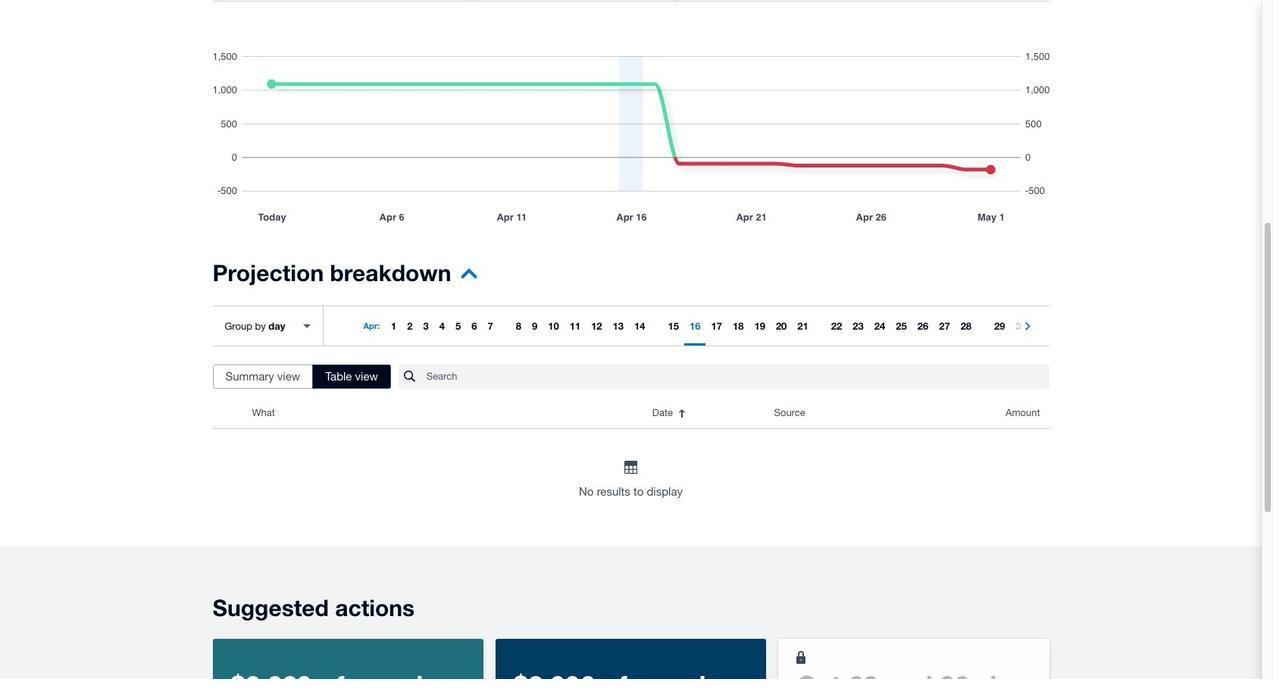 Task type: locate. For each thing, give the bounding box(es) containing it.
scroll right image
[[1019, 306, 1038, 346]]

option group
[[213, 365, 391, 389]]



Task type: describe. For each thing, give the bounding box(es) containing it.
list of upcoming transactions within the selected timeframe element
[[213, 398, 1050, 501]]

Search for a document search field
[[427, 364, 1050, 390]]



Task type: vqa. For each thing, say whether or not it's contained in the screenshot.
option group
yes



